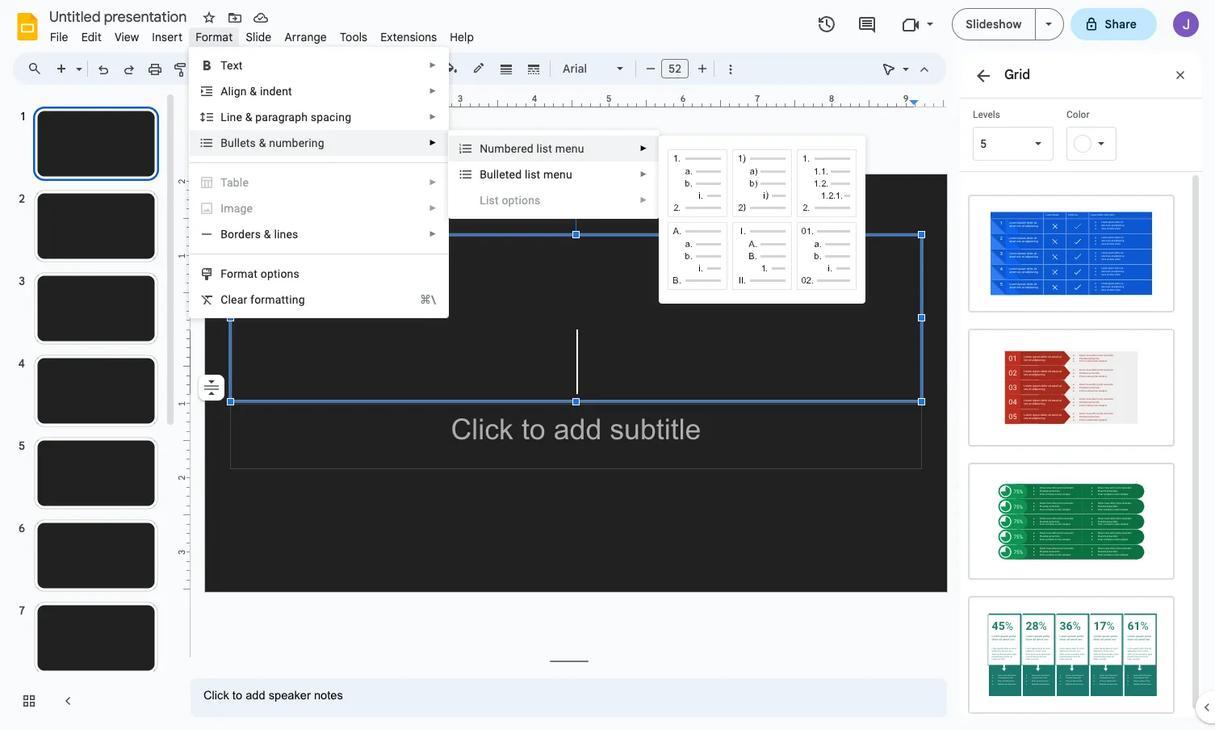 Task type: describe. For each thing, give the bounding box(es) containing it.
row 1. column 2. decimal, latin lower, roman lower with parenthesis element
[[733, 149, 793, 217]]

main toolbar
[[48, 57, 743, 82]]

& right ine
[[245, 111, 253, 124]]

borders & lines q element
[[221, 228, 303, 241]]

table 2 element
[[221, 176, 254, 189]]

Five rounded-edged rows of information with percentages and two columns of bulleted details. Accent color: #0f9d58, close to green 11. radio
[[961, 454, 1184, 588]]

fill color: transparent image
[[442, 57, 461, 78]]

⌘backslash element
[[401, 292, 436, 308]]

& left "lines"
[[264, 228, 271, 241]]

bulle
[[221, 137, 246, 149]]

paragraph
[[256, 111, 308, 124]]

Five columns of information with percentages and arrows pointing down towards bulleted details. Accent color: #26a69a, close to green 11. radio
[[961, 588, 1184, 722]]

lign
[[228, 85, 247, 98]]

a
[[221, 85, 228, 98]]

view
[[115, 30, 139, 44]]

border weight option
[[497, 57, 516, 80]]

levels
[[974, 109, 1001, 120]]

ulleted
[[487, 168, 522, 181]]

mode and view toolbar
[[877, 53, 938, 85]]

live pointer settings image
[[899, 58, 910, 64]]

bullets & numbering t element
[[221, 137, 329, 149]]

► for numbered list menu n element at the top of the page
[[640, 144, 648, 153]]

lear
[[228, 293, 248, 306]]

list
[[480, 194, 499, 207]]

& right lign
[[250, 85, 257, 98]]

n
[[480, 142, 488, 155]]

menu item containing list
[[480, 192, 648, 208]]

menu for n umbered list menu
[[556, 142, 585, 155]]

navigation inside grid application
[[0, 91, 178, 730]]

Rename text field
[[44, 6, 196, 26]]

extensions
[[381, 30, 437, 44]]

lines
[[274, 228, 299, 241]]

line & paragraph spacing l element
[[221, 111, 356, 124]]

menu item containing i
[[190, 196, 449, 221]]

spacing
[[311, 111, 352, 124]]

list for ulleted
[[525, 168, 541, 181]]

color
[[1067, 109, 1090, 120]]

n umbered list menu
[[480, 142, 585, 155]]

edit
[[81, 30, 102, 44]]

& right s
[[259, 137, 266, 149]]

border color: transparent image
[[470, 57, 488, 78]]

image m element
[[221, 202, 258, 215]]

slideshow button
[[953, 8, 1036, 40]]

grid application
[[0, 0, 1216, 730]]

extensions menu item
[[374, 27, 444, 47]]

row 2. column 2. roman upper, latin upper, decimal element
[[733, 222, 793, 290]]

bulle t s & numbering
[[221, 137, 325, 149]]

slideshow
[[967, 17, 1022, 32]]

share button
[[1071, 8, 1158, 40]]

slide
[[246, 30, 272, 44]]

Font size text field
[[662, 59, 688, 78]]

text s element
[[221, 59, 248, 72]]

presentation options image
[[1046, 23, 1052, 26]]

c
[[221, 293, 228, 306]]

ptions
[[509, 194, 541, 207]]

list o ptions
[[480, 194, 541, 207]]

clear formatting c element
[[221, 293, 310, 306]]

borders
[[221, 228, 261, 241]]

borders & lines
[[221, 228, 299, 241]]

Font size field
[[662, 59, 696, 82]]

ine
[[227, 111, 242, 124]]

Five rows of information with arrow shape pointing rightward towards details. Accent color: #db4437, close to light red berry 1. radio
[[961, 321, 1184, 454]]

arrange
[[285, 30, 327, 44]]

2 row from the top
[[666, 147, 860, 220]]

menu containing n
[[449, 0, 660, 426]]

umbered
[[488, 142, 534, 155]]

age
[[234, 202, 253, 215]]

format options \ element
[[221, 267, 305, 280]]

m
[[224, 202, 234, 215]]

left margin image
[[206, 95, 243, 107]]

tools menu item
[[334, 27, 374, 47]]

table menu item
[[190, 170, 449, 196]]

row 1. column 1. decimal, latin lower, roman lower with period element
[[668, 149, 728, 217]]

list for umbered
[[537, 142, 553, 155]]

edit menu item
[[75, 27, 108, 47]]



Task type: locate. For each thing, give the bounding box(es) containing it.
table
[[221, 176, 249, 189]]

menu item up "lines"
[[190, 196, 449, 221]]

tools
[[340, 30, 368, 44]]

► for text s element
[[429, 61, 437, 69]]

row
[[666, 0, 860, 643], [666, 147, 860, 220]]

l
[[221, 111, 227, 124]]

slide menu item
[[239, 27, 278, 47]]

menu bar containing file
[[44, 21, 481, 48]]

► for table 2 element
[[429, 178, 437, 187]]

menu item down bulleted list menu b element
[[480, 192, 648, 208]]

menu containing text
[[189, 47, 449, 318]]

arrange menu item
[[278, 27, 334, 47]]

0 vertical spatial format
[[196, 30, 233, 44]]

5
[[981, 137, 987, 150]]

shrink text on overflow image
[[200, 376, 223, 399]]

numbering
[[269, 137, 325, 149]]

format for format options
[[221, 267, 258, 280]]

numbered list menu n element
[[480, 142, 589, 155]]

file
[[50, 30, 68, 44]]

insert
[[152, 30, 183, 44]]

option
[[199, 375, 225, 401]]

align & indent a element
[[221, 85, 297, 98]]

menu down numbered list menu n element at the top of the page
[[544, 168, 573, 181]]

file menu item
[[44, 27, 75, 47]]

1 vertical spatial menu
[[544, 168, 573, 181]]

menu bar
[[44, 21, 481, 48]]

option inside grid application
[[199, 375, 225, 401]]

options
[[261, 267, 300, 280]]

1 horizontal spatial menu item
[[480, 192, 648, 208]]

list options o element
[[480, 194, 546, 207]]

format inside menu item
[[196, 30, 233, 44]]

arial
[[563, 61, 587, 76]]

► for bulleted list menu b element
[[640, 170, 648, 179]]

► for borders & lines q element at the left top of the page
[[429, 229, 437, 238]]

0 horizontal spatial menu item
[[190, 196, 449, 221]]

menu up bulleted list menu b element
[[556, 142, 585, 155]]

new slide with layout image
[[72, 58, 82, 64]]

list up bulleted list menu b element
[[537, 142, 553, 155]]

menu
[[449, 0, 660, 426], [189, 47, 449, 318]]

font list. arial selected. option
[[563, 57, 608, 80]]

formatting
[[251, 293, 305, 306]]

help
[[450, 30, 474, 44]]

► for bullets & numbering t element
[[429, 138, 437, 147]]

menu item
[[480, 192, 648, 208], [190, 196, 449, 221]]

format down star option
[[196, 30, 233, 44]]

border dash option
[[525, 57, 543, 80]]

Menus field
[[20, 57, 56, 80]]

► for the align & indent a element
[[429, 86, 437, 95]]

s
[[250, 137, 256, 149]]

► for line & paragraph spacing l element
[[429, 112, 437, 121]]

c lear formatting
[[221, 293, 305, 306]]

grid section
[[961, 53, 1203, 722]]

indent
[[260, 85, 292, 98]]

o
[[502, 194, 509, 207]]

right margin image
[[911, 95, 948, 107]]

format for format
[[196, 30, 233, 44]]

⌘\
[[420, 293, 436, 306]]

list
[[537, 142, 553, 155], [525, 168, 541, 181]]

list down n umbered list menu
[[525, 168, 541, 181]]

menu bar inside menu bar banner
[[44, 21, 481, 48]]

menu
[[556, 142, 585, 155], [544, 168, 573, 181]]

color button
[[1067, 108, 1148, 161]]

1 vertical spatial format
[[221, 267, 258, 280]]

a lign & indent
[[221, 85, 292, 98]]

t
[[246, 137, 250, 149]]

view menu item
[[108, 27, 146, 47]]

row 1. column 3. decimal outline element
[[798, 149, 857, 217]]

l ine & paragraph spacing
[[221, 111, 352, 124]]

►
[[429, 61, 437, 69], [429, 86, 437, 95], [429, 112, 437, 121], [429, 138, 437, 147], [640, 144, 648, 153], [640, 170, 648, 179], [429, 178, 437, 187], [640, 196, 648, 204], [429, 204, 437, 212], [429, 229, 437, 238]]

row 2. column 3. decimal zero, latin lower, roman lower element
[[798, 222, 857, 290]]

option group
[[961, 172, 1190, 722]]

1 row from the top
[[666, 0, 860, 643]]

text
[[221, 59, 243, 72]]

format menu item
[[189, 27, 239, 47]]

0 vertical spatial menu
[[556, 142, 585, 155]]

0 vertical spatial list
[[537, 142, 553, 155]]

option group inside grid section
[[961, 172, 1190, 722]]

► inside table menu item
[[429, 178, 437, 187]]

Star checkbox
[[198, 6, 221, 29]]

&
[[250, 85, 257, 98], [245, 111, 253, 124], [259, 137, 266, 149], [264, 228, 271, 241]]

navigation
[[0, 91, 178, 730]]

format options
[[221, 267, 300, 280]]

► for image m element
[[429, 204, 437, 212]]

Five rows of information with check marks and details. Accent color: #4285f4, close to cornflower blue. radio
[[961, 187, 1184, 321]]

i m age
[[221, 202, 253, 215]]

b ulleted list menu
[[480, 168, 573, 181]]

format up lear
[[221, 267, 258, 280]]

insert menu item
[[146, 27, 189, 47]]

grid
[[1005, 67, 1031, 83]]

i
[[221, 202, 224, 215]]

menu bar banner
[[0, 0, 1216, 730]]

menu for b ulleted list menu
[[544, 168, 573, 181]]

format
[[196, 30, 233, 44], [221, 267, 258, 280]]

b
[[480, 168, 487, 181]]

share
[[1106, 17, 1138, 32]]

levels list box
[[974, 108, 1054, 161]]

bulleted list menu b element
[[480, 168, 578, 181]]

help menu item
[[444, 27, 481, 47]]

1 vertical spatial list
[[525, 168, 541, 181]]



Task type: vqa. For each thing, say whether or not it's contained in the screenshot.
Row 1. Column 2. decimal, latin lower, roman lower with parenthesis Element
yes



